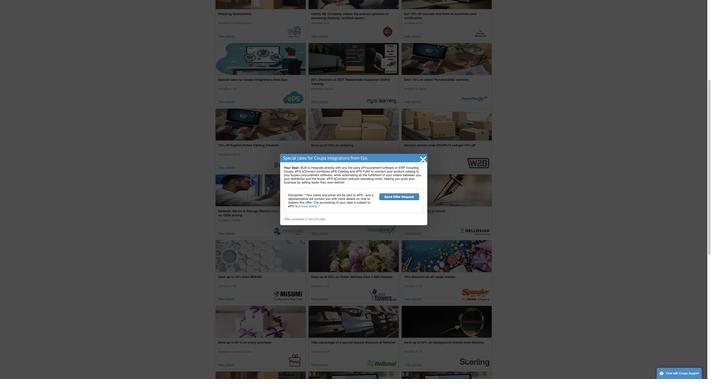 Task type: describe. For each thing, give the bounding box(es) containing it.
0 vertical spatial eps image
[[216, 43, 306, 75]]

connect
[[375, 170, 386, 173]]

us for save up to 50% on background checks from sterling
[[419, 351, 423, 354]]

in for mention promo code coupa10 and get 10% off
[[416, 153, 418, 156]]

on right 50%
[[429, 341, 433, 345]]

catalog
[[406, 170, 416, 173]]

global inside the network, server & storage maintenance: save 50-90% vs. oem pricing. available in global
[[233, 219, 241, 222]]

the down eprocurement
[[363, 173, 368, 177]]

operating
[[361, 177, 374, 181]]

save up to 46% on shipping
[[311, 144, 354, 147]]

in for save 10% on select punchout2go services
[[416, 87, 418, 91]]

90%
[[294, 210, 300, 213]]

0 vertical spatial hellosign image
[[402, 175, 492, 207]]

background
[[434, 341, 452, 345]]

vs.
[[218, 214, 223, 217]]

you,
[[416, 173, 422, 177]]

candy
[[435, 275, 444, 279]]

or
[[396, 166, 398, 170]]

1 vertical spatial spangler candy company image
[[462, 289, 490, 301]]

sent
[[347, 194, 353, 197]]

1 vertical spatial supcat services image
[[274, 163, 304, 170]]

eps right than at the left top of page
[[327, 177, 333, 181]]

between
[[403, 173, 415, 177]]

at
[[380, 341, 382, 345]]

on inside "disclaimer: "your name and email will be sent to eps , and a representative will contact you with more details on how to redeem this offer. the processing of your data is subject to eps 's"
[[357, 197, 360, 201]]

purchase
[[257, 341, 272, 345]]

available inside the get 10% off courses and tools to maximize your certification available in us
[[405, 22, 415, 25]]

1 vertical spatial a
[[340, 341, 342, 345]]

procurement
[[302, 173, 320, 177]]

on right %
[[243, 341, 247, 345]]

eps right combines
[[331, 170, 337, 173]]

and right ,
[[366, 194, 371, 197]]

the left buyer.
[[312, 177, 317, 181]]

suspicion
[[364, 78, 380, 82]]

global down supcat
[[233, 153, 241, 156]]

in for 10% discount on all candy brands
[[416, 285, 418, 288]]

integrate
[[311, 166, 324, 170]]

available in us for take advantage of a special leisure discount at national
[[311, 351, 330, 354]]

save for save up to $7500 on talent management services
[[311, 210, 319, 213]]

buyers
[[291, 173, 301, 177]]

off right get
[[472, 144, 476, 147]]

a inside "disclaimer: "your name and email will be sent to eps , and a representative will contact you with more details on how to redeem this offer. the processing of your data is subject to eps 's"
[[372, 194, 374, 197]]

from inside special rates for coupa integrations from eps dialog
[[351, 155, 360, 161]]

0 vertical spatial 1-800 flowers image
[[309, 241, 399, 272]]

1 vertical spatial ware2go image
[[468, 157, 490, 170]]

0 vertical spatial special rates for coupa integrations from eps
[[218, 78, 288, 82]]

built to integrate directly with any 3rd party eprocurement software or erp including coupa. eps econnect combines eps catalog and eps fulfill to connect your product catalog to your buyers procurement software, while automating all the fulfillment of your orders between you, your distributor and the buyer. eps econnect reduces operating costs, helping you grow your business by selling faster than ever before!
[[284, 166, 422, 184]]

of inside built to integrate directly with any 3rd party eprocurement software or erp including coupa. eps econnect combines eps catalog and eps fulfill to connect your product catalog to your buyers procurement software, while automating all the fulfillment of your orders between you, your distributor and the buyer. eps econnect reduces operating costs, helping you grow your business by selling faster than ever before!
[[383, 173, 385, 177]]

in for shipping assessment
[[230, 22, 232, 25]]

shipping assessment
[[218, 12, 252, 16]]

network, server & storage maintenance: save 50-90% vs. oem pricing. available in global
[[218, 210, 300, 222]]

in for save up to $7500 on talent management services
[[323, 219, 325, 222]]

20% off hellosign products
[[405, 210, 446, 213]]

available for save up to 50% on background checks from sterling
[[405, 351, 415, 354]]

than
[[321, 181, 327, 184]]

of inside certify my company makes the arduous process of becoming diversity certified easier! available in us
[[386, 12, 389, 16]]

leisure
[[354, 341, 365, 345]]

the
[[314, 201, 319, 205]]

privacy policy link
[[298, 205, 317, 208]]

dot
[[338, 78, 345, 82]]

certification
[[405, 16, 423, 20]]

available for mention promo code coupa10 and get 10% off
[[405, 153, 415, 156]]

0 vertical spatial diversity masterminds image
[[402, 0, 492, 9]]

software
[[383, 166, 395, 170]]

automating
[[342, 173, 358, 177]]

0 vertical spatial integrations
[[255, 78, 273, 82]]

of inside "disclaimer: "your name and email will be sent to eps , and a representative will contact you with more details on how to redeem this offer. the processing of your data is subject to eps 's"
[[336, 201, 339, 205]]

0 vertical spatial punchout2go image
[[402, 43, 492, 75]]

up for 25%
[[227, 275, 231, 279]]

discount
[[319, 78, 332, 82]]

1 vertical spatial diversity masterminds image
[[475, 26, 487, 38]]

assessment
[[233, 12, 252, 16]]

available inside the network, server & storage maintenance: save 50-90% vs. oem pricing. available in global
[[218, 219, 229, 222]]

available in us for mention promo code coupa10 and get 10% off
[[405, 153, 423, 156]]

20% discount on dot reasonable suspicion online training available in global
[[311, 78, 390, 91]]

2 vertical spatial 20%
[[328, 275, 335, 279]]

in for save up to 20% on flower delivery from 1-800 flowers
[[323, 285, 325, 288]]

you inside "disclaimer: "your name and email will be sent to eps , and a representative will contact you with more details on how to redeem this offer. the processing of your data is subject to eps 's"
[[326, 197, 331, 201]]

server
[[233, 210, 243, 213]]

privacy policy ."
[[298, 205, 320, 208]]

0 vertical spatial discount
[[412, 275, 425, 279]]

arduous
[[360, 12, 372, 16]]

up for $7500
[[320, 210, 324, 213]]

becoming
[[311, 16, 327, 20]]

send offer request button
[[380, 194, 420, 200]]

eps up distributor
[[295, 170, 301, 173]]

us inside certify my company makes the arduous process of becoming diversity certified easier! available in us
[[326, 22, 330, 25]]

punchout2go
[[435, 78, 456, 82]]

with inside "disclaimer: "your name and email will be sent to eps , and a representative will contact you with more details on how to redeem this offer. the processing of your data is subject to eps 's"
[[332, 197, 338, 201]]

0 horizontal spatial rates
[[230, 78, 238, 82]]

product
[[394, 170, 405, 173]]

in for save up to 46% on shipping
[[323, 153, 325, 156]]

deal:
[[292, 166, 300, 170]]

available for take advantage of a special leisure discount at national
[[311, 351, 322, 354]]

your inside "disclaimer: "your name and email will be sent to eps , and a representative will contact you with more details on how to redeem this offer. the processing of your data is subject to eps 's"
[[340, 201, 346, 205]]

every
[[248, 341, 257, 345]]

brands
[[445, 275, 456, 279]]

up for 46%
[[320, 144, 324, 147]]

0 vertical spatial misumi image
[[216, 241, 306, 272]]

0 vertical spatial 71lbs image
[[216, 0, 306, 9]]

software,
[[320, 173, 333, 177]]

oem
[[224, 214, 231, 217]]

1 vertical spatial eps image
[[284, 91, 304, 104]]

eps left fulfill
[[356, 170, 362, 173]]

1 vertical spatial 1-800 flowers image
[[369, 289, 397, 301]]

your
[[284, 166, 291, 170]]

on left candy
[[426, 275, 430, 279]]

up for 20%
[[320, 275, 324, 279]]

50%
[[422, 341, 428, 345]]

buyer.
[[318, 177, 326, 181]]

rates inside dialog
[[298, 155, 307, 161]]

offer available in the us only.
[[284, 218, 326, 221]]

special rates for coupa integrations from eps dialog
[[281, 154, 428, 226]]

us for save up to 46% on shipping
[[326, 153, 330, 156]]

certified
[[341, 16, 354, 20]]

800
[[374, 275, 380, 279]]

supcat
[[231, 144, 242, 147]]

helping
[[384, 177, 395, 181]]

processing
[[320, 201, 336, 205]]

courses
[[423, 12, 435, 16]]

0 vertical spatial pimm solutions image
[[216, 306, 306, 338]]

1 vertical spatial 71lbs image
[[285, 26, 304, 38]]

directly
[[325, 166, 335, 170]]

in for save up to 30 % on every purchase
[[230, 351, 232, 354]]

eps left ,
[[357, 194, 363, 197]]

0 vertical spatial talentburst image
[[309, 175, 399, 207]]

available in us for save up to 20% on flower delivery from 1-800 flowers
[[311, 285, 330, 288]]

in inside certify my company makes the arduous process of becoming diversity certified easier! available in us
[[323, 22, 325, 25]]

support
[[689, 372, 700, 376]]

in inside the network, server & storage maintenance: save 50-90% vs. oem pricing. available in global
[[230, 219, 232, 222]]

name
[[313, 194, 321, 197]]

save for save up to 30 % on every purchase
[[218, 341, 226, 345]]

on left "talent"
[[338, 210, 342, 213]]

0 vertical spatial eps
[[282, 78, 288, 82]]

save for save up to 46% on shipping
[[311, 144, 319, 147]]

multiple for up
[[233, 351, 242, 354]]

certify
[[311, 12, 322, 16]]

0 vertical spatial sterling image
[[402, 306, 492, 338]]

in for 10% off supcat online catalog creation
[[230, 153, 232, 156]]

creation
[[266, 144, 279, 147]]

available for special rates for coupa integrations from eps
[[218, 87, 229, 91]]

10% right get
[[465, 144, 471, 147]]

1 vertical spatial sterling image
[[460, 359, 490, 367]]

0 horizontal spatial catalog
[[253, 144, 265, 147]]

us for 10% discount on all candy brands
[[419, 285, 423, 288]]

advantage
[[319, 341, 335, 345]]

your inside the get 10% off courses and tools to maximize your certification available in us
[[470, 12, 477, 16]]

1 vertical spatial myca learning image
[[367, 98, 397, 104]]

redeem
[[288, 201, 299, 205]]

by
[[298, 181, 301, 184]]

available in us for special rates for coupa integrations from eps
[[218, 87, 237, 91]]

email
[[329, 194, 336, 197]]

save for save 10% on select punchout2go services
[[405, 78, 412, 82]]

diversity
[[327, 16, 341, 20]]

in inside dialog
[[306, 218, 308, 221]]

available in multiple regions for assessment
[[218, 22, 252, 25]]

management
[[352, 210, 372, 213]]

coupa.
[[284, 170, 294, 173]]

10% right flowers
[[405, 275, 411, 279]]

1 vertical spatial online
[[243, 144, 253, 147]]

on left the flower
[[336, 275, 340, 279]]

checks
[[453, 341, 464, 345]]

details inside "disclaimer: "your name and email will be sent to eps , and a representative will contact you with more details on how to redeem this offer. the processing of your data is subject to eps 's"
[[347, 197, 356, 201]]

and left faster
[[306, 177, 311, 181]]

available
[[292, 218, 305, 221]]

on inside '20% discount on dot reasonable suspicion online training available in global'
[[333, 78, 337, 82]]

eps inside special rates for coupa integrations from eps dialog
[[361, 155, 368, 161]]

policy
[[309, 205, 317, 208]]

up for 50%
[[413, 341, 417, 345]]

in for save up to 50% on background checks from sterling
[[416, 351, 418, 354]]

orders
[[393, 173, 402, 177]]

of right the advantage
[[336, 341, 339, 345]]

flowers
[[381, 275, 393, 279]]

10% inside the get 10% off courses and tools to maximize your certification available in us
[[411, 12, 417, 16]]

save up to 25% from misumi
[[218, 275, 262, 279]]

reduces
[[349, 177, 360, 181]]

only.
[[320, 218, 326, 221]]

10% left select
[[413, 78, 419, 82]]

50-
[[289, 210, 294, 213]]

your down software
[[386, 173, 393, 177]]

shipping
[[218, 12, 232, 16]]



Task type: vqa. For each thing, say whether or not it's contained in the screenshot.


Task type: locate. For each thing, give the bounding box(es) containing it.
1 vertical spatial pimm solutions image
[[289, 355, 301, 367]]

1 vertical spatial discount
[[365, 341, 379, 345]]

offer
[[393, 195, 401, 199], [284, 218, 291, 221]]

1 horizontal spatial eps
[[361, 155, 368, 161]]

us for mention promo code coupa10 and get 10% off
[[419, 153, 423, 156]]

10% up the certification
[[411, 12, 417, 16]]

send offer request
[[385, 195, 415, 199]]

1 horizontal spatial integrations
[[328, 155, 350, 161]]

1 horizontal spatial catalog
[[338, 170, 349, 173]]

10% discount on all candy brands
[[405, 275, 456, 279]]

us inside the get 10% off courses and tools to maximize your certification available in us
[[419, 22, 423, 25]]

your deal:
[[284, 166, 301, 170]]

eps image
[[216, 43, 306, 75], [284, 91, 304, 104]]

offer down "50-"
[[284, 218, 291, 221]]

available in global for 10%
[[405, 87, 427, 91]]

supcat services image
[[216, 109, 306, 141], [274, 163, 304, 170]]

1 horizontal spatial will
[[337, 194, 341, 197]]

available for 10% discount on all candy brands
[[405, 285, 415, 288]]

sterling image down the sterling
[[460, 359, 490, 367]]

ware2go image
[[402, 109, 492, 141], [468, 157, 490, 170]]

1 vertical spatial catalog
[[338, 170, 349, 173]]

0 vertical spatial services
[[457, 78, 469, 82]]

costs,
[[375, 177, 383, 181]]

all inside built to integrate directly with any 3rd party eprocurement software or erp including coupa. eps econnect combines eps catalog and eps fulfill to connect your product catalog to your buyers procurement software, while automating all the fulfillment of your orders between you, your distributor and the buyer. eps econnect reduces operating costs, helping you grow your business by selling faster than ever before!
[[359, 173, 362, 177]]

save for save up to 25% from misumi
[[218, 275, 226, 279]]

your right grow
[[409, 177, 415, 181]]

global inside '20% discount on dot reasonable suspicion online training available in global'
[[326, 87, 334, 91]]

eprocurement
[[362, 166, 382, 170]]

coupa10
[[437, 144, 452, 147]]

econnect
[[302, 170, 316, 173], [334, 177, 348, 181]]

econnect right ever at left top
[[334, 177, 348, 181]]

and up reduces
[[350, 170, 355, 173]]

available inside '20% discount on dot reasonable suspicion online training available in global'
[[311, 87, 322, 91]]

0 vertical spatial 20%
[[311, 78, 318, 82]]

available in us for 10% discount on all candy brands
[[405, 285, 423, 288]]

close image
[[420, 156, 428, 164]]

multiple
[[233, 22, 242, 25], [233, 351, 242, 354]]

off left supcat
[[226, 144, 230, 147]]

with right chat
[[674, 372, 679, 376]]

1-800 flowers image up save up to 20% on flower delivery from 1-800 flowers
[[309, 241, 399, 272]]

take
[[311, 341, 318, 345]]

0 vertical spatial regions
[[243, 22, 252, 25]]

0 vertical spatial ware2go image
[[402, 109, 492, 141]]

your down coupa. at the top left of page
[[284, 177, 290, 181]]

0 horizontal spatial you
[[326, 197, 331, 201]]

0 vertical spatial offer
[[393, 195, 401, 199]]

0 vertical spatial special
[[218, 78, 230, 82]]

fulfill
[[363, 170, 371, 173]]

send
[[385, 195, 393, 199]]

20% for 20% off hellosign products
[[405, 210, 411, 213]]

global down select
[[419, 87, 427, 91]]

available for save up to 25% from misumi
[[218, 285, 229, 288]]

20% up training
[[311, 78, 318, 82]]

1 horizontal spatial offer
[[393, 195, 401, 199]]

available in us for save up to $7500 on talent management services
[[311, 219, 330, 222]]

us for take advantage of a special leisure discount at national
[[326, 351, 330, 354]]

0 horizontal spatial offer
[[284, 218, 291, 221]]

1 vertical spatial ups image
[[383, 157, 394, 170]]

services right management
[[373, 210, 386, 213]]

the left only.
[[309, 218, 313, 221]]

available in global for off
[[218, 153, 241, 156]]

special inside dialog
[[283, 155, 296, 161]]

enterprise holdings image up take advantage of a special leisure discount at national
[[309, 306, 399, 338]]

ups image up "shipping" on the left top
[[309, 109, 399, 141]]

."
[[318, 205, 320, 208]]

econnect up selling
[[302, 170, 316, 173]]

2 available in multiple regions from the top
[[218, 351, 252, 354]]

business
[[284, 181, 297, 184]]

1 vertical spatial offer
[[284, 218, 291, 221]]

regions down save up to 30 % on every purchase
[[243, 351, 252, 354]]

on left dot
[[333, 78, 337, 82]]

"your
[[305, 194, 313, 197]]

1 vertical spatial enterprise holdings image
[[367, 360, 397, 367]]

1 horizontal spatial services
[[457, 78, 469, 82]]

regions for assessment
[[243, 22, 252, 25]]

available for save up to 30 % on every purchase
[[218, 351, 229, 354]]

regions down assessment
[[243, 22, 252, 25]]

discount left at
[[365, 341, 379, 345]]

in for special rates for coupa integrations from eps
[[230, 87, 232, 91]]

your left data
[[340, 201, 346, 205]]

1 vertical spatial available in multiple regions
[[218, 351, 252, 354]]

maximize
[[455, 12, 469, 16]]

grow
[[401, 177, 408, 181]]

hellosign image
[[402, 175, 492, 207], [460, 229, 490, 235]]

0 horizontal spatial for
[[239, 78, 243, 82]]

0 vertical spatial rates
[[230, 78, 238, 82]]

with left any
[[336, 166, 341, 170]]

1 vertical spatial 20%
[[405, 210, 411, 213]]

0 vertical spatial for
[[239, 78, 243, 82]]

your up helping
[[387, 170, 393, 173]]

combines
[[317, 170, 330, 173]]

's
[[295, 205, 297, 208]]

in for save up to 25% from misumi
[[230, 285, 232, 288]]

easier!
[[355, 16, 365, 20]]

0 horizontal spatial integrations
[[255, 78, 273, 82]]

company
[[328, 12, 342, 16]]

hellosign
[[417, 210, 431, 213]]

with inside built to integrate directly with any 3rd party eprocurement software or erp including coupa. eps econnect combines eps catalog and eps fulfill to connect your product catalog to your buyers procurement software, while automating all the fulfillment of your orders between you, your distributor and the buyer. eps econnect reduces operating costs, helping you grow your business by selling faster than ever before!
[[336, 166, 341, 170]]

catalog inside built to integrate directly with any 3rd party eprocurement software or erp including coupa. eps econnect combines eps catalog and eps fulfill to connect your product catalog to your buyers procurement software, while automating all the fulfillment of your orders between you, your distributor and the buyer. eps econnect reduces operating costs, helping you grow your business by selling faster than ever before!
[[338, 170, 349, 173]]

1 horizontal spatial econnect
[[334, 177, 348, 181]]

chat
[[667, 372, 673, 376]]

storage
[[247, 210, 259, 213]]

with inside button
[[674, 372, 679, 376]]

available for save up to $7500 on talent management services
[[311, 219, 322, 222]]

1 vertical spatial services
[[373, 210, 386, 213]]

0 horizontal spatial will
[[309, 197, 314, 201]]

certify my company image down process
[[383, 26, 393, 38]]

the inside certify my company makes the arduous process of becoming diversity certified easier! available in us
[[354, 12, 359, 16]]

special rates for coupa integrations from eps inside dialog
[[283, 155, 368, 161]]

available in global down select
[[405, 87, 427, 91]]

1 vertical spatial rates
[[298, 155, 307, 161]]

talent
[[343, 210, 351, 213]]

1 vertical spatial special rates for coupa integrations from eps
[[283, 155, 368, 161]]

coupa inside button
[[680, 372, 689, 376]]

1 vertical spatial hellosign image
[[460, 229, 490, 235]]

chat with coupa support
[[667, 372, 700, 376]]

talentburst image
[[309, 175, 399, 207], [367, 226, 397, 235]]

0 vertical spatial coupa
[[244, 78, 254, 82]]

1 horizontal spatial all
[[431, 275, 434, 279]]

30
[[235, 341, 239, 345]]

0 vertical spatial worldwide services image
[[216, 175, 306, 207]]

1 vertical spatial with
[[332, 197, 338, 201]]

punchout2go image
[[402, 43, 492, 75], [460, 95, 490, 104]]

available for 10% off supcat online catalog creation
[[218, 153, 229, 156]]

on right is
[[357, 197, 360, 201]]

pimm solutions image
[[216, 306, 306, 338], [289, 355, 301, 367]]

code
[[428, 144, 436, 147]]

erp
[[399, 166, 406, 170]]

with left more at the left bottom of the page
[[332, 197, 338, 201]]

get
[[459, 144, 464, 147]]

,
[[364, 194, 365, 197]]

0 horizontal spatial 20%
[[311, 78, 318, 82]]

get 10% off courses and tools to maximize your certification available in us
[[405, 12, 477, 25]]

will
[[337, 194, 341, 197], [309, 197, 314, 201]]

available in us for save up to 50% on background checks from sterling
[[405, 351, 423, 354]]

1 vertical spatial special
[[283, 155, 296, 161]]

this
[[300, 201, 305, 205]]

diversity masterminds image
[[402, 0, 492, 9], [475, 26, 487, 38]]

enterprise holdings image down at
[[367, 360, 397, 367]]

0 vertical spatial online
[[381, 78, 390, 82]]

2 regions from the top
[[243, 351, 252, 354]]

on right 46% at the left
[[336, 144, 340, 147]]

save up to 30 % on every purchase
[[218, 341, 272, 345]]

1 regions from the top
[[243, 22, 252, 25]]

with
[[336, 166, 341, 170], [332, 197, 338, 201], [674, 372, 679, 376]]

eps
[[282, 78, 288, 82], [361, 155, 368, 161]]

the
[[354, 12, 359, 16], [363, 173, 368, 177], [312, 177, 317, 181], [309, 218, 313, 221]]

20% for 20% discount on dot reasonable suspicion online training available in global
[[311, 78, 318, 82]]

up left 50%
[[413, 341, 417, 345]]

0 horizontal spatial special
[[218, 78, 230, 82]]

myca learning image up reasonable
[[309, 43, 399, 75]]

1 horizontal spatial special
[[283, 155, 296, 161]]

special
[[343, 341, 353, 345]]

0 vertical spatial multiple
[[233, 22, 242, 25]]

coupa
[[244, 78, 254, 82], [314, 155, 327, 161], [680, 372, 689, 376]]

1 horizontal spatial available in global
[[405, 87, 427, 91]]

coupa inside dialog
[[314, 155, 327, 161]]

0 horizontal spatial econnect
[[302, 170, 316, 173]]

available for save 10% on select punchout2go services
[[405, 87, 415, 91]]

sterling image up save up to 50% on background checks from sterling
[[402, 306, 492, 338]]

1 horizontal spatial for
[[308, 155, 313, 161]]

save for save up to 50% on background checks from sterling
[[405, 341, 412, 345]]

46%
[[328, 144, 335, 147]]

enterprise holdings image
[[309, 306, 399, 338], [367, 360, 397, 367]]

worldwide services image
[[216, 175, 306, 207], [274, 228, 304, 235]]

services
[[457, 78, 469, 82], [373, 210, 386, 213]]

available for save up to 46% on shipping
[[311, 153, 322, 156]]

1 vertical spatial certify my company image
[[383, 26, 393, 38]]

0 vertical spatial enterprise holdings image
[[309, 306, 399, 338]]

will up policy
[[309, 197, 314, 201]]

1 vertical spatial misumi image
[[274, 291, 304, 301]]

data
[[347, 201, 353, 205]]

your down your
[[284, 173, 290, 177]]

0 vertical spatial available in global
[[405, 87, 427, 91]]

us for save up to 20% on flower delivery from 1-800 flowers
[[326, 285, 330, 288]]

off up the certification
[[418, 12, 422, 16]]

online right supcat
[[243, 144, 253, 147]]

1 available in multiple regions from the top
[[218, 22, 252, 25]]

0 horizontal spatial all
[[359, 173, 362, 177]]

0 horizontal spatial a
[[340, 341, 342, 345]]

misumi image
[[216, 241, 306, 272], [274, 291, 304, 301]]

party
[[354, 166, 361, 170]]

1 vertical spatial punchout2go image
[[460, 95, 490, 104]]

worldwide services image down available
[[274, 228, 304, 235]]

1 horizontal spatial a
[[372, 194, 374, 197]]

0 vertical spatial econnect
[[302, 170, 316, 173]]

in for take advantage of a special leisure discount at national
[[323, 351, 325, 354]]

of right process
[[386, 12, 389, 16]]

up left 25%
[[227, 275, 231, 279]]

to inside the get 10% off courses and tools to maximize your certification available in us
[[451, 12, 454, 16]]

view details button
[[218, 34, 235, 39], [311, 34, 328, 39], [405, 34, 422, 39], [218, 100, 235, 105], [311, 100, 328, 105], [405, 100, 422, 105], [218, 165, 235, 171], [311, 165, 328, 171], [405, 165, 422, 171], [218, 231, 235, 236], [311, 231, 328, 236], [405, 231, 422, 236], [218, 297, 235, 302], [311, 297, 328, 302], [405, 297, 422, 302], [218, 363, 235, 368], [311, 363, 328, 368], [405, 363, 422, 368]]

up left 46% at the left
[[320, 144, 324, 147]]

supcat services image up creation
[[216, 109, 306, 141]]

1 multiple from the top
[[233, 22, 242, 25]]

promo
[[418, 144, 428, 147]]

view
[[218, 34, 225, 38], [311, 34, 318, 38], [405, 34, 411, 38], [218, 100, 225, 104], [311, 100, 318, 104], [405, 100, 411, 104], [218, 166, 225, 170], [311, 166, 318, 170], [405, 166, 411, 170], [218, 232, 225, 236], [311, 232, 318, 236], [405, 232, 411, 236], [218, 298, 225, 302], [311, 298, 318, 302], [405, 298, 411, 302], [218, 364, 225, 367], [311, 364, 318, 367], [405, 364, 411, 367]]

myca learning image
[[309, 43, 399, 75], [367, 98, 397, 104]]

off
[[418, 12, 422, 16], [226, 144, 230, 147], [472, 144, 476, 147], [412, 210, 416, 213]]

will left be
[[337, 194, 341, 197]]

subject
[[357, 201, 367, 205]]

available for save up to 20% on flower delivery from 1-800 flowers
[[311, 285, 322, 288]]

discount left candy
[[412, 275, 425, 279]]

global down pricing.
[[233, 219, 241, 222]]

all left candy
[[431, 275, 434, 279]]

sterling image
[[402, 306, 492, 338], [460, 359, 490, 367]]

1 horizontal spatial rates
[[298, 155, 307, 161]]

privacy
[[298, 205, 308, 208]]

ups image
[[309, 109, 399, 141], [383, 157, 394, 170]]

integrations
[[255, 78, 273, 82], [328, 155, 350, 161]]

0 vertical spatial available in multiple regions
[[218, 22, 252, 25]]

0 horizontal spatial coupa
[[244, 78, 254, 82]]

off left the hellosign
[[412, 210, 416, 213]]

of down software
[[383, 173, 385, 177]]

0 vertical spatial certify my company image
[[309, 0, 399, 9]]

online
[[381, 78, 390, 82], [243, 144, 253, 147]]

you left grow
[[395, 177, 401, 181]]

get
[[405, 12, 410, 16]]

available inside certify my company makes the arduous process of becoming diversity certified easier! available in us
[[311, 22, 322, 25]]

up left 30
[[227, 341, 231, 345]]

1 vertical spatial multiple
[[233, 351, 242, 354]]

on
[[333, 78, 337, 82], [420, 78, 424, 82], [336, 144, 340, 147], [357, 197, 360, 201], [338, 210, 342, 213], [336, 275, 340, 279], [426, 275, 430, 279], [243, 341, 247, 345], [429, 341, 433, 345]]

2 horizontal spatial coupa
[[680, 372, 689, 376]]

discount
[[412, 275, 425, 279], [365, 341, 379, 345]]

available in us for save up to 25% from misumi
[[218, 285, 237, 288]]

services right punchout2go
[[457, 78, 469, 82]]

available in us for save up to 46% on shipping
[[311, 153, 330, 156]]

1 horizontal spatial you
[[395, 177, 401, 181]]

1 horizontal spatial discount
[[412, 275, 425, 279]]

0 horizontal spatial online
[[243, 144, 253, 147]]

flower
[[340, 275, 350, 279]]

71lbs image
[[216, 0, 306, 9], [285, 26, 304, 38]]

process
[[373, 12, 385, 16]]

makes
[[343, 12, 353, 16]]

save for save up to 20% on flower delivery from 1-800 flowers
[[311, 275, 319, 279]]

off inside the get 10% off courses and tools to maximize your certification available in us
[[418, 12, 422, 16]]

in inside '20% discount on dot reasonable suspicion online training available in global'
[[323, 87, 325, 91]]

available
[[218, 22, 229, 25], [311, 22, 322, 25], [405, 22, 415, 25], [218, 87, 229, 91], [311, 87, 322, 91], [405, 87, 415, 91], [218, 153, 229, 156], [311, 153, 322, 156], [405, 153, 415, 156], [218, 219, 229, 222], [311, 219, 322, 222], [218, 285, 229, 288], [311, 285, 322, 288], [405, 285, 415, 288], [218, 351, 229, 354], [311, 351, 322, 354], [405, 351, 415, 354]]

online inside '20% discount on dot reasonable suspicion online training available in global'
[[381, 78, 390, 82]]

available in multiple regions
[[218, 22, 252, 25], [218, 351, 252, 354]]

for inside dialog
[[308, 155, 313, 161]]

worldwide services image up storage
[[216, 175, 306, 207]]

to
[[451, 12, 454, 16], [325, 144, 328, 147], [308, 166, 311, 170], [371, 170, 374, 173], [417, 170, 419, 173], [354, 194, 356, 197], [368, 197, 371, 201], [368, 201, 371, 205], [325, 210, 328, 213], [231, 275, 234, 279], [325, 275, 328, 279], [231, 341, 234, 345], [418, 341, 421, 345]]

certify my company makes the arduous process of becoming diversity certified easier! available in us
[[311, 12, 389, 25]]

is
[[354, 201, 356, 205]]

save inside the network, server & storage maintenance: save 50-90% vs. oem pricing. available in global
[[281, 210, 288, 213]]

1 vertical spatial available in global
[[218, 153, 241, 156]]

and left email
[[322, 194, 328, 197]]

us for special rates for coupa integrations from eps
[[233, 87, 237, 91]]

available in multiple regions down 'shipping assessment'
[[218, 22, 252, 25]]

ups image left or
[[383, 157, 394, 170]]

1-800 flowers image
[[309, 241, 399, 272], [369, 289, 397, 301]]

available in multiple regions down 30
[[218, 351, 252, 354]]

request
[[402, 195, 415, 199]]

you right contact
[[326, 197, 331, 201]]

online right suspicion
[[381, 78, 390, 82]]

certify my company image
[[309, 0, 399, 9], [383, 26, 393, 38]]

offer right 'send'
[[393, 195, 401, 199]]

built
[[301, 166, 307, 170]]

1 horizontal spatial online
[[381, 78, 390, 82]]

us inside special rates for coupa integrations from eps dialog
[[314, 218, 319, 221]]

global down discount
[[326, 87, 334, 91]]

0 horizontal spatial discount
[[365, 341, 379, 345]]

available in global down supcat
[[218, 153, 241, 156]]

1 vertical spatial worldwide services image
[[274, 228, 304, 235]]

up for 30
[[227, 341, 231, 345]]

pricing.
[[232, 214, 243, 217]]

1 horizontal spatial 20%
[[328, 275, 335, 279]]

of up $7500
[[336, 201, 339, 205]]

us for save up to $7500 on talent management services
[[326, 219, 330, 222]]

1 vertical spatial you
[[326, 197, 331, 201]]

rates
[[230, 78, 238, 82], [298, 155, 307, 161]]

myca learning image down suspicion
[[367, 98, 397, 104]]

0 vertical spatial supcat services image
[[216, 109, 306, 141]]

in inside the get 10% off courses and tools to maximize your certification available in us
[[416, 22, 418, 25]]

%
[[240, 341, 243, 345]]

available in multiple regions for up
[[218, 351, 252, 354]]

0 vertical spatial ups image
[[309, 109, 399, 141]]

offer inside send offer request button
[[393, 195, 401, 199]]

us for save up to 25% from misumi
[[233, 285, 237, 288]]

all left fulfill
[[359, 173, 362, 177]]

multiple for assessment
[[233, 22, 242, 25]]

up down ."
[[320, 210, 324, 213]]

supcat services image up coupa. at the top left of page
[[274, 163, 304, 170]]

and inside the get 10% off courses and tools to maximize your certification available in us
[[436, 12, 442, 16]]

0 horizontal spatial eps
[[282, 78, 288, 82]]

20% down request
[[405, 210, 411, 213]]

0 vertical spatial with
[[336, 166, 341, 170]]

contact
[[315, 197, 325, 201]]

the up easier!
[[354, 12, 359, 16]]

1 vertical spatial econnect
[[334, 177, 348, 181]]

integrations inside dialog
[[328, 155, 350, 161]]

of
[[386, 12, 389, 16], [383, 173, 385, 177], [336, 201, 339, 205], [336, 341, 339, 345]]

tools
[[443, 12, 450, 16]]

regions for up
[[243, 351, 252, 354]]

available for shipping assessment
[[218, 22, 229, 25]]

0 horizontal spatial available in global
[[218, 153, 241, 156]]

all
[[359, 173, 362, 177], [431, 275, 434, 279]]

up left the flower
[[320, 275, 324, 279]]

2 multiple from the top
[[233, 351, 242, 354]]

2 vertical spatial with
[[674, 372, 679, 376]]

1 vertical spatial talentburst image
[[367, 226, 397, 235]]

products
[[432, 210, 446, 213]]

20% left the flower
[[328, 275, 335, 279]]

shipping
[[340, 144, 354, 147]]

0 vertical spatial all
[[359, 173, 362, 177]]

you inside built to integrate directly with any 3rd party eprocurement software or erp including coupa. eps econnect combines eps catalog and eps fulfill to connect your product catalog to your buyers procurement software, while automating all the fulfillment of your orders between you, your distributor and the buyer. eps econnect reduces operating costs, helping you grow your business by selling faster than ever before!
[[395, 177, 401, 181]]

a right ,
[[372, 194, 374, 197]]

a left special
[[340, 341, 342, 345]]

20% inside '20% discount on dot reasonable suspicion online training available in global'
[[311, 78, 318, 82]]

0 vertical spatial spangler candy company image
[[402, 241, 492, 272]]

and left get
[[452, 144, 458, 147]]

3rd
[[348, 166, 353, 170]]

eps up "50-"
[[288, 205, 294, 208]]

spangler candy company image
[[402, 241, 492, 272], [462, 289, 490, 301]]

0 vertical spatial myca learning image
[[309, 43, 399, 75]]

and left tools
[[436, 12, 442, 16]]

1 vertical spatial all
[[431, 275, 434, 279]]

10% left supcat
[[218, 144, 225, 147]]

on left select
[[420, 78, 424, 82]]

2 vertical spatial coupa
[[680, 372, 689, 376]]

catalog
[[253, 144, 265, 147], [338, 170, 349, 173]]

multiple down 'shipping assessment'
[[233, 22, 242, 25]]

save up to $7500 on talent management services
[[311, 210, 386, 213]]

certify my company image up "makes"
[[309, 0, 399, 9]]

multiple down 30
[[233, 351, 242, 354]]

select
[[425, 78, 434, 82]]

save up to 50% on background checks from sterling
[[405, 341, 484, 345]]

&
[[243, 210, 246, 213]]



